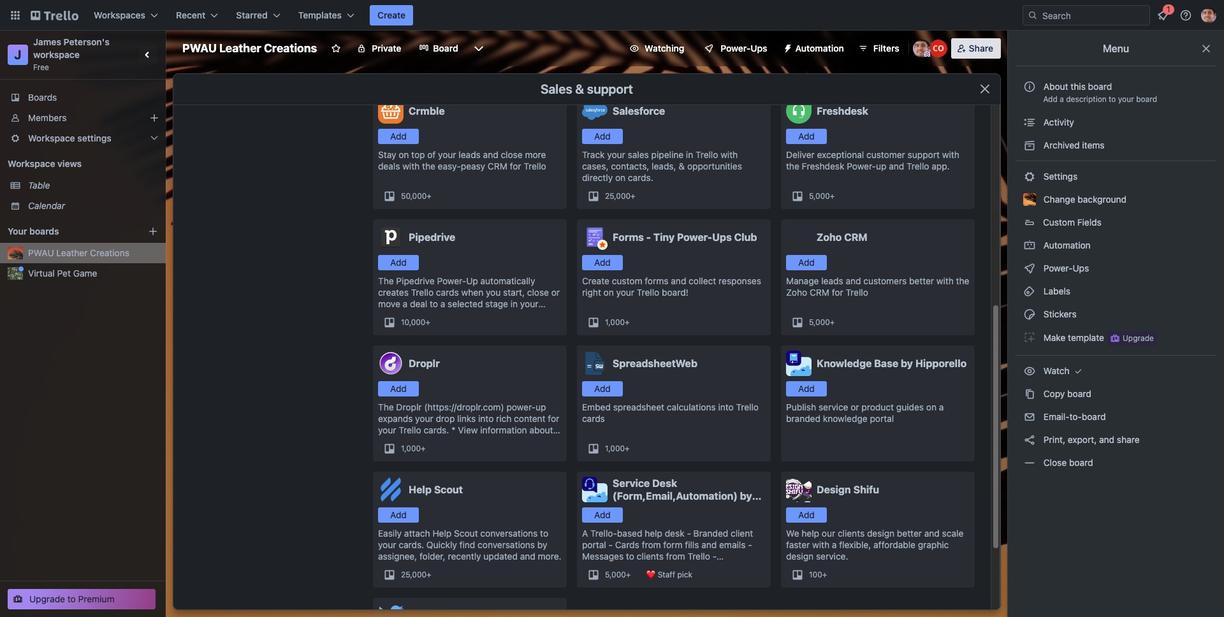 Task type: vqa. For each thing, say whether or not it's contained in the screenshot.
<donor
no



Task type: describe. For each thing, give the bounding box(es) containing it.
scout inside easily attach help scout conversations to your cards.  quickly find conversations by assignee, folder, recently updated and more.
[[454, 528, 478, 539]]

better inside we help our clients design better and scale faster with a flexible, affordable graphic design service.
[[897, 528, 922, 539]]

copy
[[1044, 388, 1065, 399]]

0 vertical spatial pipedrive
[[409, 231, 455, 243]]

0 vertical spatial scout
[[434, 484, 463, 495]]

add for pipedrive
[[390, 257, 407, 268]]

pick
[[677, 570, 692, 580]]

add button for zoho crm
[[786, 255, 827, 270]]

& inside track your sales pipeline in trello with cases, contacts, leads, & opportunities directly on cards.
[[679, 161, 685, 172]]

track your sales pipeline in trello with cases, contacts, leads, & opportunities directly on cards.
[[582, 149, 742, 183]]

activity
[[1041, 117, 1074, 128]]

open information menu image
[[1180, 9, 1192, 22]]

sm image for make template
[[1023, 331, 1036, 344]]

with inside track your sales pipeline in trello with cases, contacts, leads, & opportunities directly on cards.
[[721, 149, 738, 160]]

table
[[28, 180, 50, 191]]

service.
[[816, 551, 848, 562]]

cards inside "embed spreadsheet calculations into trello cards"
[[582, 413, 605, 424]]

Board name text field
[[176, 38, 323, 59]]

+ for zoho crm
[[830, 318, 835, 327]]

tiny
[[654, 231, 675, 243]]

with inside stay on top of your leads and close more deals with the easy-peasy crm for trello
[[402, 161, 420, 172]]

1,000 + for droplr
[[401, 444, 426, 453]]

add button for pipedrive
[[378, 255, 419, 270]]

sm image for copy board
[[1023, 388, 1036, 400]]

- left tiny
[[646, 231, 651, 243]]

trello inside "create custom forms and collect responses right on your trello board!"
[[637, 287, 660, 298]]

directly
[[582, 172, 613, 183]]

add for forms - tiny power-ups club
[[594, 257, 611, 268]]

your inside about this board add a description to your board
[[1118, 94, 1134, 104]]

forms - tiny power-ups club
[[613, 231, 757, 243]]

- down client
[[748, 539, 752, 550]]

workspaces
[[94, 10, 145, 20]]

in inside the pipedrive power-up automatically creates trello cards when you start, close or move a deal to a selected stage in your sales pipeline.
[[511, 298, 518, 309]]

sm image for activity
[[1023, 116, 1036, 129]]

boards link
[[0, 87, 166, 108]]

archived items link
[[1016, 135, 1217, 156]]

deal
[[410, 298, 427, 309]]

add for droplr
[[390, 383, 407, 394]]

upgrade button
[[1108, 331, 1157, 346]]

service
[[613, 478, 650, 489]]

menu
[[1103, 43, 1129, 54]]

watch
[[1041, 365, 1072, 376]]

create for create custom forms and collect responses right on your trello board!
[[582, 275, 610, 286]]

power- inside deliver exceptional customer support with the freshdesk power-up and trello app.
[[847, 161, 876, 172]]

fields
[[1077, 217, 1102, 228]]

quickly
[[427, 539, 457, 550]]

watch link
[[1016, 361, 1217, 381]]

boards
[[29, 226, 59, 237]]

your
[[8, 226, 27, 237]]

or inside publish service or product guides on a branded knowledge portal
[[851, 402, 859, 413]]

1 vertical spatial pwau
[[28, 247, 54, 258]]

sm image for labels
[[1023, 285, 1036, 298]]

to inside about this board add a description to your board
[[1109, 94, 1116, 104]]

archived items
[[1041, 140, 1105, 150]]

leather inside board name text field
[[219, 41, 261, 55]]

power- inside button
[[721, 43, 751, 54]]

pwau leather creations link
[[28, 247, 158, 260]]

make template
[[1041, 332, 1104, 343]]

knowledge
[[817, 358, 872, 369]]

watching button
[[622, 38, 692, 59]]

james peterson (jamespeterson93) image
[[1201, 8, 1217, 23]]

collect
[[689, 275, 716, 286]]

upgrade for upgrade
[[1123, 333, 1154, 343]]

1 horizontal spatial design
[[867, 528, 895, 539]]

0 vertical spatial conversations
[[480, 528, 538, 539]]

help inside easily attach help scout conversations to your cards.  quickly find conversations by assignee, folder, recently updated and more.
[[433, 528, 452, 539]]

this member is an admin of this board. image
[[924, 52, 930, 57]]

a left selected on the left
[[441, 298, 445, 309]]

Search field
[[1038, 6, 1150, 25]]

attach
[[404, 528, 430, 539]]

pipedrive inside the pipedrive power-up automatically creates trello cards when you start, close or move a deal to a selected stage in your sales pipeline.
[[396, 275, 435, 286]]

add for salesforce
[[594, 131, 611, 142]]

branded
[[786, 413, 821, 424]]

about
[[1044, 81, 1068, 92]]

j
[[14, 47, 21, 62]]

0 vertical spatial &
[[575, 82, 584, 96]]

and inside "create custom forms and collect responses right on your trello board!"
[[671, 275, 686, 286]]

share
[[969, 43, 993, 54]]

2 horizontal spatial ups
[[1073, 263, 1089, 274]]

power-ups inside button
[[721, 43, 767, 54]]

to-
[[1070, 411, 1082, 422]]

0 vertical spatial by
[[901, 358, 913, 369]]

share
[[1117, 434, 1140, 445]]

sm image for close board
[[1023, 457, 1036, 469]]

right
[[582, 287, 601, 298]]

on inside track your sales pipeline in trello with cases, contacts, leads, & opportunities directly on cards.
[[615, 172, 626, 183]]

trello inside "embed spreadsheet calculations into trello cards"
[[736, 402, 759, 413]]

creations inside board name text field
[[264, 41, 317, 55]]

1 notification image
[[1155, 8, 1171, 23]]

trello inside stay on top of your leads and close more deals with the easy-peasy crm for trello
[[524, 161, 546, 172]]

product
[[862, 402, 894, 413]]

share button
[[951, 38, 1001, 59]]

boards
[[28, 92, 57, 103]]

1 vertical spatial conversations
[[478, 539, 535, 550]]

sm image for stickers
[[1023, 308, 1036, 321]]

add button for knowledge base by hipporello
[[786, 381, 827, 397]]

+ for design shifu
[[822, 570, 827, 580]]

board up to-
[[1068, 388, 1091, 399]]

+ for crmble
[[427, 191, 432, 201]]

1 vertical spatial pwau leather creations
[[28, 247, 129, 258]]

a left deal
[[403, 298, 408, 309]]

crm inside stay on top of your leads and close more deals with the easy-peasy crm for trello
[[488, 161, 507, 172]]

a inside about this board add a description to your board
[[1060, 94, 1064, 104]]

club
[[734, 231, 757, 243]]

(form,email,automation)
[[613, 490, 738, 502]]

starred
[[236, 10, 268, 20]]

custom
[[612, 275, 642, 286]]

0 horizontal spatial from
[[642, 539, 661, 550]]

sales
[[541, 82, 572, 96]]

2 vertical spatial 5,000
[[605, 570, 626, 580]]

upgrade for upgrade to premium
[[29, 594, 65, 604]]

search image
[[1028, 10, 1038, 20]]

a inside publish service or product guides on a branded knowledge portal
[[939, 402, 944, 413]]

forms
[[613, 231, 644, 243]]

responses
[[719, 275, 761, 286]]

leads inside manage leads and customers better with the zoho crm for trello
[[821, 275, 843, 286]]

assignee,
[[378, 551, 417, 562]]

for inside manage leads and customers better with the zoho crm for trello
[[832, 287, 843, 298]]

sm image for watch
[[1023, 365, 1036, 377]]

1 vertical spatial automation
[[1041, 240, 1091, 251]]

add button for spreadsheetweb
[[582, 381, 623, 397]]

workspace settings button
[[0, 128, 166, 149]]

client
[[731, 528, 753, 539]]

add button for freshdesk
[[786, 129, 827, 144]]

folder,
[[420, 551, 446, 562]]

+ for pipedrive
[[426, 318, 430, 327]]

1,000 for forms - tiny power-ups club
[[605, 318, 625, 327]]

trello-
[[591, 528, 617, 539]]

add button for design shifu
[[786, 508, 827, 523]]

christina overa (christinaovera) image
[[930, 40, 947, 57]]

board up "description"
[[1088, 81, 1112, 92]]

sm image for power-ups
[[1023, 262, 1036, 275]]

shifu
[[854, 484, 879, 495]]

filters
[[873, 43, 900, 54]]

stage
[[485, 298, 508, 309]]

pwau leather creations inside board name text field
[[182, 41, 317, 55]]

add button for help scout
[[378, 508, 419, 523]]

0 vertical spatial hipporello
[[916, 358, 967, 369]]

add for freshdesk
[[798, 131, 815, 142]]

calendar
[[28, 200, 65, 211]]

25,000 for salesforce
[[605, 191, 631, 201]]

top
[[411, 149, 425, 160]]

- up fills
[[687, 528, 691, 539]]

help inside we help our clients design better and scale faster with a flexible, affordable graphic design service.
[[802, 528, 819, 539]]

custom
[[1043, 217, 1075, 228]]

we
[[786, 528, 799, 539]]

sm image for archived items
[[1023, 139, 1036, 152]]

stickers link
[[1016, 304, 1217, 325]]

stay on top of your leads and close more deals with the easy-peasy crm for trello
[[378, 149, 546, 172]]

and inside deliver exceptional customer support with the freshdesk power-up and trello app.
[[889, 161, 904, 172]]

0 vertical spatial freshdesk
[[817, 105, 869, 117]]

private button
[[349, 38, 409, 59]]

add for help scout
[[390, 509, 407, 520]]

and inside a trello-based help desk - branded client portal - cards from form fills and emails - messages to clients from trello - automations
[[702, 539, 717, 550]]

change background link
[[1016, 189, 1217, 210]]

ups inside button
[[751, 43, 767, 54]]

primary element
[[0, 0, 1224, 31]]

deliver
[[786, 149, 815, 160]]

manage
[[786, 275, 819, 286]]

up
[[466, 275, 478, 286]]

1 vertical spatial ups
[[712, 231, 732, 243]]

create button
[[370, 5, 413, 26]]

publish service or product guides on a branded knowledge portal
[[786, 402, 944, 424]]

portal inside publish service or product guides on a branded knowledge portal
[[870, 413, 894, 424]]

to inside a trello-based help desk - branded client portal - cards from form fills and emails - messages to clients from trello - automations
[[626, 551, 634, 562]]

workspace for workspace settings
[[28, 133, 75, 143]]

james
[[33, 36, 61, 47]]

cases,
[[582, 161, 609, 172]]

2 vertical spatial 5,000 +
[[605, 570, 631, 580]]

and inside we help our clients design better and scale faster with a flexible, affordable graphic design service.
[[924, 528, 940, 539]]

+ for salesforce
[[631, 191, 635, 201]]

on inside publish service or product guides on a branded knowledge portal
[[926, 402, 937, 413]]

❤️
[[646, 570, 656, 580]]

+ left ❤️
[[626, 570, 631, 580]]

to inside easily attach help scout conversations to your cards.  quickly find conversations by assignee, folder, recently updated and more.
[[540, 528, 548, 539]]

board up activity link
[[1136, 94, 1157, 104]]

upgrade to premium link
[[8, 589, 156, 610]]

leads inside stay on top of your leads and close more deals with the easy-peasy crm for trello
[[459, 149, 481, 160]]

watching
[[645, 43, 684, 54]]

2 horizontal spatial crm
[[844, 231, 868, 243]]

5,000 for zoho crm
[[809, 318, 830, 327]]

your inside easily attach help scout conversations to your cards.  quickly find conversations by assignee, folder, recently updated and more.
[[378, 539, 396, 550]]

5,000 + for zoho crm
[[809, 318, 835, 327]]

cards. inside easily attach help scout conversations to your cards.  quickly find conversations by assignee, folder, recently updated and more.
[[399, 539, 424, 550]]

sm image for email-to-board
[[1023, 411, 1036, 423]]

close board
[[1041, 457, 1093, 468]]

on inside stay on top of your leads and close more deals with the easy-peasy crm for trello
[[399, 149, 409, 160]]

and inside manage leads and customers better with the zoho crm for trello
[[846, 275, 861, 286]]

your inside stay on top of your leads and close more deals with the easy-peasy crm for trello
[[438, 149, 456, 160]]

1,000 + for spreadsheetweb
[[605, 444, 630, 453]]

add inside about this board add a description to your board
[[1043, 94, 1058, 104]]

add for design shifu
[[798, 509, 815, 520]]

board down export,
[[1069, 457, 1093, 468]]

based
[[617, 528, 642, 539]]

and inside stay on top of your leads and close more deals with the easy-peasy crm for trello
[[483, 149, 498, 160]]

trello inside the pipedrive power-up automatically creates trello cards when you start, close or move a deal to a selected stage in your sales pipeline.
[[411, 287, 434, 298]]

your inside "create custom forms and collect responses right on your trello board!"
[[616, 287, 635, 298]]

0 vertical spatial zoho
[[817, 231, 842, 243]]

your boards with 2 items element
[[8, 224, 129, 239]]

print,
[[1044, 434, 1066, 445]]

pipeline
[[651, 149, 684, 160]]

cards. inside track your sales pipeline in trello with cases, contacts, leads, & opportunities directly on cards.
[[628, 172, 653, 183]]

flexible,
[[839, 539, 871, 550]]

to left premium
[[67, 594, 76, 604]]

workspaces button
[[86, 5, 166, 26]]

add button for droplr
[[378, 381, 419, 397]]

manage leads and customers better with the zoho crm for trello
[[786, 275, 970, 298]]

add for spreadsheetweb
[[594, 383, 611, 394]]

virtual pet game link
[[28, 267, 158, 280]]

and inside easily attach help scout conversations to your cards.  quickly find conversations by assignee, folder, recently updated and more.
[[520, 551, 536, 562]]

sm image inside automation button
[[778, 38, 796, 56]]

add board image
[[148, 226, 158, 237]]

pwau inside board name text field
[[182, 41, 217, 55]]

power-ups button
[[695, 38, 775, 59]]



Task type: locate. For each thing, give the bounding box(es) containing it.
power- inside the pipedrive power-up automatically creates trello cards when you start, close or move a deal to a selected stage in your sales pipeline.
[[437, 275, 466, 286]]

25,000 + for salesforce
[[605, 191, 635, 201]]

make
[[1044, 332, 1066, 343]]

trello up opportunities
[[696, 149, 718, 160]]

1 horizontal spatial support
[[908, 149, 940, 160]]

0 horizontal spatial in
[[511, 298, 518, 309]]

this
[[1071, 81, 1086, 92]]

scale
[[942, 528, 964, 539]]

0 vertical spatial close
[[501, 149, 523, 160]]

25,000
[[605, 191, 631, 201], [401, 570, 427, 580]]

selected
[[448, 298, 483, 309]]

1 vertical spatial 5,000 +
[[809, 318, 835, 327]]

clients inside a trello-based help desk - branded client portal - cards from form fills and emails - messages to clients from trello - automations
[[637, 551, 664, 562]]

0 vertical spatial 25,000 +
[[605, 191, 635, 201]]

leads up peasy
[[459, 149, 481, 160]]

on inside "create custom forms and collect responses right on your trello board!"
[[604, 287, 614, 298]]

cards
[[436, 287, 459, 298], [582, 413, 605, 424]]

creations down templates
[[264, 41, 317, 55]]

+ for freshdesk
[[830, 191, 835, 201]]

and left more.
[[520, 551, 536, 562]]

2 sm image from the top
[[1023, 139, 1036, 152]]

automations
[[582, 562, 634, 573]]

1 horizontal spatial leather
[[219, 41, 261, 55]]

automation button
[[778, 38, 852, 59]]

1 vertical spatial create
[[582, 275, 610, 286]]

0 vertical spatial in
[[686, 149, 693, 160]]

virtual pet game
[[28, 268, 97, 279]]

better inside manage leads and customers better with the zoho crm for trello
[[909, 275, 934, 286]]

1 vertical spatial 5,000
[[809, 318, 830, 327]]

1 vertical spatial cards.
[[399, 539, 424, 550]]

1,000 + for forms - tiny power-ups club
[[605, 318, 630, 327]]

easily
[[378, 528, 402, 539]]

sm image for print, export, and share
[[1023, 434, 1036, 446]]

0 vertical spatial or
[[551, 287, 560, 298]]

add for service desk (form,email,automation) by hipporello
[[594, 509, 611, 520]]

0 horizontal spatial cards
[[436, 287, 459, 298]]

sales inside track your sales pipeline in trello with cases, contacts, leads, & opportunities directly on cards.
[[628, 149, 649, 160]]

about this board add a description to your board
[[1043, 81, 1157, 104]]

add button up easily
[[378, 508, 419, 523]]

add button up custom
[[582, 255, 623, 270]]

cards down the "embed"
[[582, 413, 605, 424]]

trello inside a trello-based help desk - branded client portal - cards from form fills and emails - messages to clients from trello - automations
[[688, 551, 710, 562]]

ups left club
[[712, 231, 732, 243]]

25,000 for help scout
[[401, 570, 427, 580]]

on left top
[[399, 149, 409, 160]]

0 vertical spatial automation
[[796, 43, 844, 54]]

0 vertical spatial ups
[[751, 43, 767, 54]]

25,000 + down directly
[[605, 191, 635, 201]]

clients
[[838, 528, 865, 539], [637, 551, 664, 562]]

sales & support
[[541, 82, 633, 96]]

pwau down recent popup button
[[182, 41, 217, 55]]

cards up selected on the left
[[436, 287, 459, 298]]

create up private
[[378, 10, 406, 20]]

for right peasy
[[510, 161, 521, 172]]

0 vertical spatial from
[[642, 539, 661, 550]]

1 horizontal spatial for
[[832, 287, 843, 298]]

0 horizontal spatial close
[[501, 149, 523, 160]]

1 vertical spatial for
[[832, 287, 843, 298]]

1 vertical spatial design
[[786, 551, 814, 562]]

trello up deal
[[411, 287, 434, 298]]

close inside the pipedrive power-up automatically creates trello cards when you start, close or move a deal to a selected stage in your sales pipeline.
[[527, 287, 549, 298]]

the inside deliver exceptional customer support with the freshdesk power-up and trello app.
[[786, 161, 800, 172]]

easily attach help scout conversations to your cards.  quickly find conversations by assignee, folder, recently updated and more.
[[378, 528, 562, 562]]

+ up service
[[625, 444, 630, 453]]

crm right peasy
[[488, 161, 507, 172]]

add button for forms - tiny power-ups club
[[582, 255, 623, 270]]

a right guides
[[939, 402, 944, 413]]

0 horizontal spatial leads
[[459, 149, 481, 160]]

+ down deal
[[426, 318, 430, 327]]

1 vertical spatial sales
[[378, 310, 399, 321]]

0 horizontal spatial upgrade
[[29, 594, 65, 604]]

sm image inside power-ups link
[[1023, 262, 1036, 275]]

james peterson's workspace free
[[33, 36, 112, 72]]

sales inside the pipedrive power-up automatically creates trello cards when you start, close or move a deal to a selected stage in your sales pipeline.
[[378, 310, 399, 321]]

25,000 + down folder,
[[401, 570, 431, 580]]

the inside stay on top of your leads and close more deals with the easy-peasy crm for trello
[[422, 161, 435, 172]]

1 horizontal spatial by
[[740, 490, 752, 502]]

1 horizontal spatial help
[[433, 528, 452, 539]]

sm image inside activity link
[[1023, 116, 1036, 129]]

help
[[409, 484, 432, 495], [433, 528, 452, 539]]

from down form
[[666, 551, 685, 562]]

desk
[[652, 478, 677, 489]]

better
[[909, 275, 934, 286], [897, 528, 922, 539]]

your inside track your sales pipeline in trello with cases, contacts, leads, & opportunities directly on cards.
[[607, 149, 625, 160]]

freshdesk inside deliver exceptional customer support with the freshdesk power-up and trello app.
[[802, 161, 845, 172]]

service desk (form,email,automation) by hipporello
[[613, 478, 752, 515]]

0 horizontal spatial automation
[[796, 43, 844, 54]]

add for knowledge base by hipporello
[[798, 383, 815, 394]]

sm image for automation
[[1023, 239, 1036, 252]]

to inside the pipedrive power-up automatically creates trello cards when you start, close or move a deal to a selected stage in your sales pipeline.
[[430, 298, 438, 309]]

1 vertical spatial workspace
[[8, 158, 55, 169]]

1 vertical spatial creations
[[90, 247, 129, 258]]

trello down fills
[[688, 551, 710, 562]]

automatically
[[481, 275, 535, 286]]

1 vertical spatial clients
[[637, 551, 664, 562]]

creations up virtual pet game link
[[90, 247, 129, 258]]

1 vertical spatial 25,000 +
[[401, 570, 431, 580]]

settings link
[[1016, 166, 1217, 187]]

with
[[721, 149, 738, 160], [942, 149, 960, 160], [402, 161, 420, 172], [937, 275, 954, 286], [812, 539, 830, 550]]

freshdesk
[[817, 105, 869, 117], [802, 161, 845, 172]]

up
[[876, 161, 887, 172]]

to down cards
[[626, 551, 634, 562]]

or left right at the left of the page
[[551, 287, 560, 298]]

design up affordable
[[867, 528, 895, 539]]

workspace for workspace views
[[8, 158, 55, 169]]

25,000 + for help scout
[[401, 570, 431, 580]]

sm image inside stickers link
[[1023, 308, 1036, 321]]

sm image inside print, export, and share link
[[1023, 434, 1036, 446]]

close inside stay on top of your leads and close more deals with the easy-peasy crm for trello
[[501, 149, 523, 160]]

sm image inside 'watch' link
[[1072, 365, 1085, 377]]

zoho down manage at top
[[786, 287, 807, 298]]

hipporello inside service desk (form,email,automation) by hipporello
[[613, 503, 664, 515]]

5,000 + down messages at the bottom of the page
[[605, 570, 631, 580]]

print, export, and share
[[1041, 434, 1140, 445]]

help up the faster
[[802, 528, 819, 539]]

publish
[[786, 402, 816, 413]]

clients inside we help our clients design better and scale faster with a flexible, affordable graphic design service.
[[838, 528, 865, 539]]

1 help from the left
[[645, 528, 662, 539]]

from left form
[[642, 539, 661, 550]]

trello inside track your sales pipeline in trello with cases, contacts, leads, & opportunities directly on cards.
[[696, 149, 718, 160]]

with inside manage leads and customers better with the zoho crm for trello
[[937, 275, 954, 286]]

add button up the stay
[[378, 129, 419, 144]]

with inside we help our clients design better and scale faster with a flexible, affordable graphic design service.
[[812, 539, 830, 550]]

crm inside manage leads and customers better with the zoho crm for trello
[[810, 287, 830, 298]]

clients up ❤️
[[637, 551, 664, 562]]

+ down folder,
[[427, 570, 431, 580]]

trello inside manage leads and customers better with the zoho crm for trello
[[846, 287, 868, 298]]

sm image inside archived items link
[[1023, 139, 1036, 152]]

a inside we help our clients design better and scale faster with a flexible, affordable graphic design service.
[[832, 539, 837, 550]]

more
[[525, 149, 546, 160]]

stay
[[378, 149, 396, 160]]

hipporello up guides
[[916, 358, 967, 369]]

add button for crmble
[[378, 129, 419, 144]]

2 help from the left
[[802, 528, 819, 539]]

james peterson (jamespeterson93) image
[[913, 40, 931, 57]]

droplr
[[409, 358, 440, 369]]

help up quickly
[[433, 528, 452, 539]]

5,000 down deliver
[[809, 191, 830, 201]]

workspace
[[33, 49, 80, 60]]

1 horizontal spatial hipporello
[[916, 358, 967, 369]]

premium
[[78, 594, 114, 604]]

+ down custom
[[625, 318, 630, 327]]

guides
[[896, 402, 924, 413]]

0 vertical spatial crm
[[488, 161, 507, 172]]

back to home image
[[31, 5, 78, 26]]

0 horizontal spatial support
[[587, 82, 633, 96]]

+ for spreadsheetweb
[[625, 444, 630, 453]]

recent
[[176, 10, 206, 20]]

conversations
[[480, 528, 538, 539], [478, 539, 535, 550]]

salesforce
[[613, 105, 665, 117]]

50,000
[[401, 191, 427, 201]]

5,000 down manage at top
[[809, 318, 830, 327]]

1 horizontal spatial cards.
[[628, 172, 653, 183]]

25,000 +
[[605, 191, 635, 201], [401, 570, 431, 580]]

1 horizontal spatial 25,000
[[605, 191, 631, 201]]

+ down exceptional
[[830, 191, 835, 201]]

your inside the pipedrive power-up automatically creates trello cards when you start, close or move a deal to a selected stage in your sales pipeline.
[[520, 298, 538, 309]]

a
[[582, 528, 588, 539]]

5,000 + down manage at top
[[809, 318, 835, 327]]

support inside deliver exceptional customer support with the freshdesk power-up and trello app.
[[908, 149, 940, 160]]

upgrade left premium
[[29, 594, 65, 604]]

1 vertical spatial zoho
[[786, 287, 807, 298]]

service
[[819, 402, 848, 413]]

0 horizontal spatial 25,000
[[401, 570, 427, 580]]

sm image for settings
[[1023, 170, 1036, 183]]

automation inside button
[[796, 43, 844, 54]]

1 sm image from the top
[[1023, 116, 1036, 129]]

by inside service desk (form,email,automation) by hipporello
[[740, 490, 752, 502]]

by inside easily attach help scout conversations to your cards.  quickly find conversations by assignee, folder, recently updated and more.
[[537, 539, 547, 550]]

leads right manage at top
[[821, 275, 843, 286]]

add button for salesforce
[[582, 129, 623, 144]]

1 horizontal spatial in
[[686, 149, 693, 160]]

0 vertical spatial leads
[[459, 149, 481, 160]]

1 vertical spatial portal
[[582, 539, 606, 550]]

1 horizontal spatial pwau
[[182, 41, 217, 55]]

upgrade inside button
[[1123, 333, 1154, 343]]

or up knowledge
[[851, 402, 859, 413]]

0 vertical spatial sales
[[628, 149, 649, 160]]

pipedrive up deal
[[396, 275, 435, 286]]

add button for service desk (form,email,automation) by hipporello
[[582, 508, 623, 523]]

create inside "create custom forms and collect responses right on your trello board!"
[[582, 275, 610, 286]]

ups left automation button
[[751, 43, 767, 54]]

4 sm image from the top
[[1023, 331, 1036, 344]]

add button up deliver
[[786, 129, 827, 144]]

customize views image
[[472, 42, 485, 55]]

the
[[422, 161, 435, 172], [786, 161, 800, 172], [956, 275, 970, 286]]

your down start,
[[520, 298, 538, 309]]

board up the print, export, and share
[[1082, 411, 1106, 422]]

knowledge base by hipporello
[[817, 358, 967, 369]]

app.
[[932, 161, 950, 172]]

zoho inside manage leads and customers better with the zoho crm for trello
[[786, 287, 807, 298]]

workspace navigation collapse icon image
[[139, 46, 157, 64]]

email-to-board link
[[1016, 407, 1217, 427]]

sm image inside labels link
[[1023, 285, 1036, 298]]

0 vertical spatial better
[[909, 275, 934, 286]]

or inside the pipedrive power-up automatically creates trello cards when you start, close or move a deal to a selected stage in your sales pipeline.
[[551, 287, 560, 298]]

ups down automation link
[[1073, 263, 1089, 274]]

1 horizontal spatial sales
[[628, 149, 649, 160]]

help inside a trello-based help desk - branded client portal - cards from form fills and emails - messages to clients from trello - automations
[[645, 528, 662, 539]]

on right right at the left of the page
[[604, 287, 614, 298]]

add for zoho crm
[[798, 257, 815, 268]]

+ up knowledge
[[830, 318, 835, 327]]

sm image
[[778, 38, 796, 56], [1023, 170, 1036, 183], [1023, 262, 1036, 275], [1023, 285, 1036, 298], [1023, 308, 1036, 321], [1072, 365, 1085, 377], [1023, 388, 1036, 400], [1023, 411, 1036, 423], [1023, 434, 1036, 446], [1023, 457, 1036, 469]]

1 horizontal spatial cards
[[582, 413, 605, 424]]

a up service.
[[832, 539, 837, 550]]

support up salesforce
[[587, 82, 633, 96]]

sales up contacts,
[[628, 149, 649, 160]]

2 horizontal spatial by
[[901, 358, 913, 369]]

members
[[28, 112, 67, 123]]

template
[[1068, 332, 1104, 343]]

1 vertical spatial crm
[[844, 231, 868, 243]]

0 horizontal spatial clients
[[637, 551, 664, 562]]

and right up
[[889, 161, 904, 172]]

1 vertical spatial scout
[[454, 528, 478, 539]]

add button up track
[[582, 129, 623, 144]]

starred button
[[228, 5, 288, 26]]

cards
[[615, 539, 639, 550]]

0 vertical spatial creations
[[264, 41, 317, 55]]

and left share
[[1099, 434, 1115, 445]]

1,000 + down custom
[[605, 318, 630, 327]]

graphic
[[918, 539, 949, 550]]

with down top
[[402, 161, 420, 172]]

staff
[[658, 570, 675, 580]]

3 sm image from the top
[[1023, 239, 1036, 252]]

0 horizontal spatial help
[[409, 484, 432, 495]]

star or unstar board image
[[331, 43, 341, 54]]

0 vertical spatial pwau
[[182, 41, 217, 55]]

sm image inside settings link
[[1023, 170, 1036, 183]]

trello down more
[[524, 161, 546, 172]]

1,000 for spreadsheetweb
[[605, 444, 625, 453]]

form
[[663, 539, 683, 550]]

recent button
[[168, 5, 226, 26]]

1 vertical spatial by
[[740, 490, 752, 502]]

0 horizontal spatial 25,000 +
[[401, 570, 431, 580]]

and up graphic on the bottom of the page
[[924, 528, 940, 539]]

faster
[[786, 539, 810, 550]]

1,000
[[605, 318, 625, 327], [401, 444, 421, 453], [605, 444, 625, 453]]

j link
[[8, 45, 28, 65]]

the inside manage leads and customers better with the zoho crm for trello
[[956, 275, 970, 286]]

workspace inside dropdown button
[[28, 133, 75, 143]]

&
[[575, 82, 584, 96], [679, 161, 685, 172]]

0 vertical spatial leather
[[219, 41, 261, 55]]

on right guides
[[926, 402, 937, 413]]

your boards
[[8, 226, 59, 237]]

0 vertical spatial support
[[587, 82, 633, 96]]

1,000 +
[[605, 318, 630, 327], [401, 444, 426, 453], [605, 444, 630, 453]]

0 vertical spatial 5,000 +
[[809, 191, 835, 201]]

close left more
[[501, 149, 523, 160]]

scout up find
[[454, 528, 478, 539]]

0 horizontal spatial help
[[645, 528, 662, 539]]

0 horizontal spatial leather
[[56, 247, 88, 258]]

add button up we
[[786, 508, 827, 523]]

0 horizontal spatial power-ups
[[721, 43, 767, 54]]

members link
[[0, 108, 166, 128]]

1 vertical spatial from
[[666, 551, 685, 562]]

0 horizontal spatial by
[[537, 539, 547, 550]]

0 horizontal spatial pwau leather creations
[[28, 247, 129, 258]]

automation left filters button
[[796, 43, 844, 54]]

easy-
[[438, 161, 461, 172]]

and up peasy
[[483, 149, 498, 160]]

1 horizontal spatial clients
[[838, 528, 865, 539]]

copy board link
[[1016, 384, 1217, 404]]

1 horizontal spatial zoho
[[817, 231, 842, 243]]

+ for forms - tiny power-ups club
[[625, 318, 630, 327]]

to
[[1109, 94, 1116, 104], [430, 298, 438, 309], [540, 528, 548, 539], [626, 551, 634, 562], [67, 594, 76, 604]]

+ for help scout
[[427, 570, 431, 580]]

add button up publish
[[786, 381, 827, 397]]

cards.
[[628, 172, 653, 183], [399, 539, 424, 550]]

0 horizontal spatial ups
[[712, 231, 732, 243]]

on down contacts,
[[615, 172, 626, 183]]

better up affordable
[[897, 528, 922, 539]]

trello left app.
[[907, 161, 929, 172]]

zoho crm
[[817, 231, 868, 243]]

-
[[646, 231, 651, 243], [687, 528, 691, 539], [609, 539, 613, 550], [748, 539, 752, 550], [713, 551, 717, 562]]

power-ups link
[[1016, 258, 1217, 279]]

2 vertical spatial crm
[[810, 287, 830, 298]]

1,000 + up help scout
[[401, 444, 426, 453]]

0 vertical spatial 5,000
[[809, 191, 830, 201]]

0 vertical spatial power-ups
[[721, 43, 767, 54]]

clients up flexible,
[[838, 528, 865, 539]]

create inside button
[[378, 10, 406, 20]]

1,000 for droplr
[[401, 444, 421, 453]]

board link
[[412, 38, 466, 59]]

5,000 + for freshdesk
[[809, 191, 835, 201]]

deals
[[378, 161, 400, 172]]

1 horizontal spatial automation
[[1041, 240, 1091, 251]]

close right start,
[[527, 287, 549, 298]]

- down branded
[[713, 551, 717, 562]]

board
[[433, 43, 458, 54]]

peasy
[[461, 161, 485, 172]]

leather down starred
[[219, 41, 261, 55]]

0 horizontal spatial creations
[[90, 247, 129, 258]]

add button up the
[[378, 255, 419, 270]]

create up right at the left of the page
[[582, 275, 610, 286]]

1 horizontal spatial power-ups
[[1041, 263, 1092, 274]]

1,000 up help scout
[[401, 444, 421, 453]]

cards. down contacts,
[[628, 172, 653, 183]]

a
[[1060, 94, 1064, 104], [403, 298, 408, 309], [441, 298, 445, 309], [939, 402, 944, 413], [832, 539, 837, 550]]

in down start,
[[511, 298, 518, 309]]

portal inside a trello-based help desk - branded client portal - cards from form fills and emails - messages to clients from trello - automations
[[582, 539, 606, 550]]

change background
[[1041, 194, 1127, 205]]

settings
[[1041, 171, 1078, 182]]

+ up help scout
[[421, 444, 426, 453]]

ups
[[751, 43, 767, 54], [712, 231, 732, 243], [1073, 263, 1089, 274]]

0 horizontal spatial portal
[[582, 539, 606, 550]]

sm image inside automation link
[[1023, 239, 1036, 252]]

1 horizontal spatial creations
[[264, 41, 317, 55]]

0 vertical spatial pwau leather creations
[[182, 41, 317, 55]]

1 vertical spatial &
[[679, 161, 685, 172]]

2 vertical spatial ups
[[1073, 263, 1089, 274]]

+ for droplr
[[421, 444, 426, 453]]

0 horizontal spatial for
[[510, 161, 521, 172]]

workspace settings
[[28, 133, 111, 143]]

sm image
[[1023, 116, 1036, 129], [1023, 139, 1036, 152], [1023, 239, 1036, 252], [1023, 331, 1036, 344], [1023, 365, 1036, 377]]

in inside track your sales pipeline in trello with cases, contacts, leads, & opportunities directly on cards.
[[686, 149, 693, 160]]

1 horizontal spatial create
[[582, 275, 610, 286]]

❤️ staff pick
[[646, 570, 692, 580]]

crm up "customers"
[[844, 231, 868, 243]]

freshdesk up exceptional
[[817, 105, 869, 117]]

1 vertical spatial hipporello
[[613, 503, 664, 515]]

trello inside deliver exceptional customer support with the freshdesk power-up and trello app.
[[907, 161, 929, 172]]

1,000 up service
[[605, 444, 625, 453]]

- down trello-
[[609, 539, 613, 550]]

1 horizontal spatial from
[[666, 551, 685, 562]]

5 sm image from the top
[[1023, 365, 1036, 377]]

sm image inside "close board" link
[[1023, 457, 1036, 469]]

table link
[[28, 179, 158, 192]]

1 horizontal spatial help
[[802, 528, 819, 539]]

0 horizontal spatial &
[[575, 82, 584, 96]]

emails
[[719, 539, 746, 550]]

1 vertical spatial freshdesk
[[802, 161, 845, 172]]

virtual
[[28, 268, 55, 279]]

0 horizontal spatial sales
[[378, 310, 399, 321]]

1 vertical spatial pipedrive
[[396, 275, 435, 286]]

help left desk
[[645, 528, 662, 539]]

0 vertical spatial cards
[[436, 287, 459, 298]]

sm image inside email-to-board link
[[1023, 411, 1036, 423]]

1 vertical spatial leads
[[821, 275, 843, 286]]

5,000 for freshdesk
[[809, 191, 830, 201]]

create for create
[[378, 10, 406, 20]]

with right "customers"
[[937, 275, 954, 286]]

your down easily
[[378, 539, 396, 550]]

automation
[[796, 43, 844, 54], [1041, 240, 1091, 251]]

1 horizontal spatial pwau leather creations
[[182, 41, 317, 55]]

for inside stay on top of your leads and close more deals with the easy-peasy crm for trello
[[510, 161, 521, 172]]

power-
[[721, 43, 751, 54], [847, 161, 876, 172], [677, 231, 712, 243], [1044, 263, 1073, 274], [437, 275, 466, 286]]

upgrade
[[1123, 333, 1154, 343], [29, 594, 65, 604]]

power-ups
[[721, 43, 767, 54], [1041, 263, 1092, 274]]

design down the faster
[[786, 551, 814, 562]]

cards inside the pipedrive power-up automatically creates trello cards when you start, close or move a deal to a selected stage in your sales pipeline.
[[436, 287, 459, 298]]

email-to-board
[[1041, 411, 1106, 422]]

add button up manage at top
[[786, 255, 827, 270]]

add for crmble
[[390, 131, 407, 142]]

0 horizontal spatial cards.
[[399, 539, 424, 550]]

sm image inside 'watch' link
[[1023, 365, 1036, 377]]

1 vertical spatial leather
[[56, 247, 88, 258]]

0 vertical spatial workspace
[[28, 133, 75, 143]]

25,000 down directly
[[605, 191, 631, 201]]

with inside deliver exceptional customer support with the freshdesk power-up and trello app.
[[942, 149, 960, 160]]



